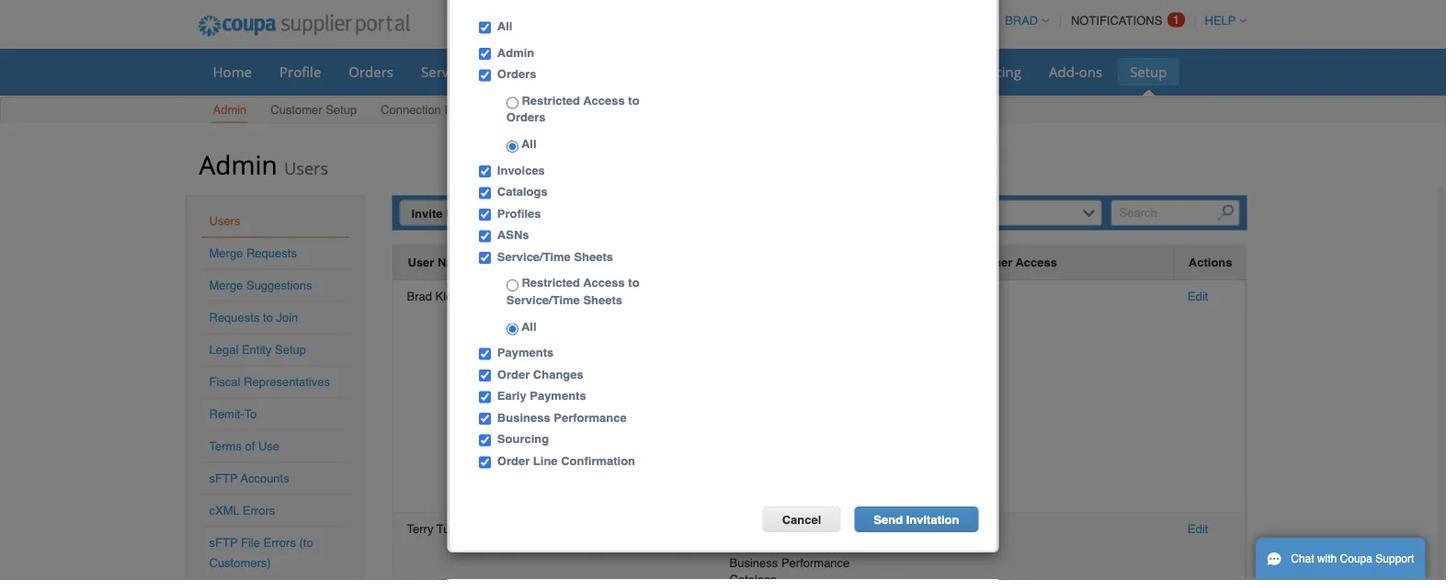 Task type: locate. For each thing, give the bounding box(es) containing it.
all down klobrad84@gmail.com link
[[518, 319, 537, 333]]

0 vertical spatial requests
[[444, 103, 495, 117]]

merge requests link
[[209, 246, 297, 260]]

0 horizontal spatial user
[[408, 256, 434, 269]]

sourcing link
[[953, 58, 1033, 86]]

errors
[[243, 504, 275, 518], [263, 536, 296, 550]]

1 horizontal spatial customer
[[957, 256, 1013, 269]]

0 vertical spatial edit
[[1188, 289, 1208, 303]]

2 vertical spatial service/time
[[506, 293, 580, 307]]

2 vertical spatial to
[[263, 311, 273, 325]]

1 merge from the top
[[209, 246, 243, 260]]

service/time sheets up the restricted access to service/time sheets
[[497, 250, 613, 264]]

access inside restricted access to orders
[[583, 93, 625, 107]]

merge for merge requests
[[209, 246, 243, 260]]

to inside restricted access to orders
[[628, 93, 640, 107]]

all up invoices
[[518, 137, 537, 151]]

cancel button
[[763, 506, 841, 532]]

(to
[[299, 536, 313, 550]]

errors down accounts
[[243, 504, 275, 518]]

1 horizontal spatial users
[[284, 156, 328, 179]]

2 sftp from the top
[[209, 536, 238, 550]]

sheets up the restricted access to service/time sheets
[[574, 250, 613, 264]]

merge down users "link"
[[209, 246, 243, 260]]

1 vertical spatial order
[[497, 454, 530, 468]]

profile
[[280, 62, 321, 81]]

sheets
[[507, 62, 550, 81], [574, 250, 613, 264], [583, 293, 623, 307]]

service/time down asns at the left of the page
[[497, 250, 571, 264]]

user name button
[[408, 253, 470, 272]]

None checkbox
[[479, 22, 491, 33], [479, 69, 491, 81], [479, 187, 491, 199], [479, 209, 491, 221], [479, 230, 491, 242], [479, 252, 491, 264], [479, 348, 491, 360], [479, 413, 491, 425], [479, 22, 491, 33], [479, 69, 491, 81], [479, 187, 491, 199], [479, 209, 491, 221], [479, 230, 491, 242], [479, 252, 491, 264], [479, 348, 491, 360], [479, 413, 491, 425]]

orders up restricted access to orders
[[497, 67, 536, 81]]

requests down service/time sheets link
[[444, 103, 495, 117]]

service/time sheets link
[[409, 58, 562, 86]]

asns
[[497, 228, 529, 242]]

1 vertical spatial users
[[209, 214, 240, 228]]

chat with coupa support button
[[1256, 538, 1425, 580]]

restricted
[[522, 93, 580, 107], [522, 276, 580, 290]]

customer inside customer setup 'link'
[[271, 103, 322, 117]]

edit
[[1188, 289, 1208, 303], [1188, 522, 1208, 536]]

sourcing up line
[[497, 432, 549, 446]]

requests for merge requests
[[246, 246, 297, 260]]

None radio
[[506, 141, 518, 152]]

requests up legal on the left of page
[[209, 311, 260, 325]]

0 vertical spatial users
[[284, 156, 328, 179]]

1 vertical spatial business
[[730, 556, 778, 570]]

search image
[[1217, 205, 1234, 221]]

errors left (to
[[263, 536, 296, 550]]

0 horizontal spatial performance
[[554, 411, 627, 424]]

0 vertical spatial customer
[[271, 103, 322, 117]]

1 horizontal spatial sourcing
[[965, 62, 1021, 81]]

sftp up customers)
[[209, 536, 238, 550]]

1 horizontal spatial business
[[730, 556, 778, 570]]

invoices
[[497, 163, 545, 177]]

setup down join
[[275, 343, 306, 357]]

all
[[497, 19, 513, 33], [518, 137, 537, 151], [518, 319, 537, 333]]

sftp file errors (to customers) link
[[209, 536, 313, 570]]

order line confirmation
[[497, 454, 635, 468]]

terms
[[209, 439, 242, 453]]

sheets up changes
[[583, 293, 623, 307]]

1 vertical spatial payments
[[530, 389, 586, 403]]

sftp inside sftp file errors (to customers)
[[209, 536, 238, 550]]

setup link
[[1118, 58, 1179, 86]]

legal entity setup
[[209, 343, 306, 357]]

customer setup link
[[270, 99, 358, 123]]

all for restricted access to service/time sheets
[[518, 319, 537, 333]]

requests
[[444, 103, 495, 117], [246, 246, 297, 260], [209, 311, 260, 325]]

1 vertical spatial sftp
[[209, 536, 238, 550]]

requests up suggestions
[[246, 246, 297, 260]]

admin down cancel button
[[730, 539, 763, 553]]

restricted access to service/time sheets
[[506, 276, 640, 307]]

None radio
[[506, 97, 518, 109], [506, 280, 518, 292], [506, 323, 518, 335], [506, 97, 518, 109], [506, 280, 518, 292], [506, 323, 518, 335]]

fiscal representatives
[[209, 375, 330, 389]]

1 vertical spatial sourcing
[[497, 432, 549, 446]]

setup
[[1130, 62, 1167, 81], [326, 103, 357, 117], [275, 343, 306, 357]]

0 vertical spatial performance
[[554, 411, 627, 424]]

2 restricted from the top
[[522, 276, 580, 290]]

of
[[245, 439, 255, 453]]

performance
[[554, 411, 627, 424], [781, 556, 850, 570]]

0 vertical spatial access
[[583, 93, 625, 107]]

0 vertical spatial setup
[[1130, 62, 1167, 81]]

users up merge requests
[[209, 214, 240, 228]]

chat
[[1291, 553, 1314, 565]]

business down cancel button
[[730, 556, 778, 570]]

user right invite
[[446, 206, 473, 220]]

sftp
[[209, 472, 238, 485], [209, 536, 238, 550]]

2 vertical spatial access
[[583, 276, 625, 290]]

access inside the restricted access to service/time sheets
[[583, 276, 625, 290]]

1 vertical spatial all
[[518, 137, 537, 151]]

requests for connection requests
[[444, 103, 495, 117]]

access for customer access
[[1016, 256, 1057, 269]]

1 restricted from the top
[[522, 93, 580, 107]]

errors inside sftp file errors (to customers)
[[263, 536, 296, 550]]

add-ons
[[1049, 62, 1103, 81]]

None checkbox
[[479, 48, 491, 60], [479, 165, 491, 177], [479, 370, 491, 382], [479, 391, 491, 403], [479, 435, 491, 447], [479, 456, 491, 468], [479, 48, 491, 60], [479, 165, 491, 177], [479, 370, 491, 382], [479, 391, 491, 403], [479, 435, 491, 447], [479, 456, 491, 468]]

0 vertical spatial sftp
[[209, 472, 238, 485]]

send invitation button
[[854, 506, 979, 532]]

restricted inside restricted access to orders
[[522, 93, 580, 107]]

0 vertical spatial errors
[[243, 504, 275, 518]]

1 horizontal spatial performance
[[781, 556, 850, 570]]

accounts
[[241, 472, 289, 485]]

to for restricted access to service/time sheets
[[628, 276, 640, 290]]

remit-to
[[209, 407, 257, 421]]

orders up invoices
[[506, 111, 546, 124]]

email
[[500, 256, 532, 269]]

email button
[[500, 253, 532, 272]]

2 vertical spatial setup
[[275, 343, 306, 357]]

user left name
[[408, 256, 434, 269]]

profiles
[[497, 206, 541, 220]]

orders inside restricted access to orders
[[506, 111, 546, 124]]

sftp up cxml
[[209, 472, 238, 485]]

sftp for sftp file errors (to customers)
[[209, 536, 238, 550]]

1 vertical spatial errors
[[263, 536, 296, 550]]

2 merge from the top
[[209, 279, 243, 292]]

representatives
[[244, 375, 330, 389]]

add-
[[1049, 62, 1079, 81]]

restricted down email button
[[522, 276, 580, 290]]

2 vertical spatial requests
[[209, 311, 260, 325]]

1 vertical spatial performance
[[781, 556, 850, 570]]

service/time down email button
[[506, 293, 580, 307]]

brad klo
[[407, 289, 453, 303]]

payments up order changes
[[497, 346, 554, 359]]

1 horizontal spatial user
[[446, 206, 473, 220]]

1 horizontal spatial setup
[[326, 103, 357, 117]]

orders up connection
[[349, 62, 394, 81]]

1 order from the top
[[497, 367, 530, 381]]

remit-
[[209, 407, 244, 421]]

user inside button
[[408, 256, 434, 269]]

klobrad84@gmail.com link
[[499, 289, 618, 303]]

to
[[628, 93, 640, 107], [628, 276, 640, 290], [263, 311, 273, 325]]

0 vertical spatial order
[[497, 367, 530, 381]]

access inside button
[[1016, 256, 1057, 269]]

merge down merge requests
[[209, 279, 243, 292]]

sourcing
[[965, 62, 1021, 81], [497, 432, 549, 446]]

payments down changes
[[530, 389, 586, 403]]

service/time inside the restricted access to service/time sheets
[[506, 293, 580, 307]]

connection requests link
[[380, 99, 496, 123]]

performance down cancel at the right of page
[[781, 556, 850, 570]]

admin down "admin" link
[[199, 147, 277, 182]]

edit for brad klo
[[1188, 289, 1208, 303]]

admin users
[[199, 147, 328, 182]]

restricted inside the restricted access to service/time sheets
[[522, 276, 580, 290]]

2 edit link from the top
[[1188, 522, 1208, 536]]

1 vertical spatial requests
[[246, 246, 297, 260]]

sourcing left add-
[[965, 62, 1021, 81]]

sheets up restricted access to orders
[[507, 62, 550, 81]]

1 edit link from the top
[[1188, 289, 1208, 303]]

2 order from the top
[[497, 454, 530, 468]]

1 vertical spatial merge
[[209, 279, 243, 292]]

1 vertical spatial edit link
[[1188, 522, 1208, 536]]

restricted down service/time sheets link
[[522, 93, 580, 107]]

none
[[956, 522, 984, 536]]

0 vertical spatial user
[[446, 206, 473, 220]]

customer access
[[957, 256, 1057, 269]]

0 vertical spatial merge
[[209, 246, 243, 260]]

1 edit from the top
[[1188, 289, 1208, 303]]

1 vertical spatial sheets
[[574, 250, 613, 264]]

1 sftp from the top
[[209, 472, 238, 485]]

0 horizontal spatial business
[[497, 411, 550, 424]]

setup down orders link
[[326, 103, 357, 117]]

1 vertical spatial customer
[[957, 256, 1013, 269]]

business down early
[[497, 411, 550, 424]]

invite user link
[[399, 200, 485, 226]]

service/time sheets
[[421, 62, 550, 81], [497, 250, 613, 264]]

2 horizontal spatial setup
[[1130, 62, 1167, 81]]

setup right ons at the right of page
[[1130, 62, 1167, 81]]

0 horizontal spatial customer
[[271, 103, 322, 117]]

service/time up "connection requests"
[[421, 62, 503, 81]]

to
[[244, 407, 257, 421]]

performance up confirmation
[[554, 411, 627, 424]]

users
[[284, 156, 328, 179], [209, 214, 240, 228]]

admin business performance
[[730, 539, 850, 570]]

access
[[583, 93, 625, 107], [1016, 256, 1057, 269], [583, 276, 625, 290]]

sftp accounts
[[209, 472, 289, 485]]

early
[[497, 389, 527, 403]]

2 vertical spatial all
[[518, 319, 537, 333]]

1 vertical spatial restricted
[[522, 276, 580, 290]]

customer inside customer access button
[[957, 256, 1013, 269]]

admin
[[497, 46, 534, 59], [213, 103, 247, 117], [199, 147, 277, 182], [730, 539, 763, 553]]

order left line
[[497, 454, 530, 468]]

2 edit from the top
[[1188, 522, 1208, 536]]

2 vertical spatial sheets
[[583, 293, 623, 307]]

order up early
[[497, 367, 530, 381]]

terms of use link
[[209, 439, 280, 453]]

1 vertical spatial to
[[628, 276, 640, 290]]

user
[[446, 206, 473, 220], [408, 256, 434, 269]]

business inside admin business performance
[[730, 556, 778, 570]]

service/time
[[421, 62, 503, 81], [497, 250, 571, 264], [506, 293, 580, 307]]

0 vertical spatial restricted
[[522, 93, 580, 107]]

0 vertical spatial sourcing
[[965, 62, 1021, 81]]

line
[[533, 454, 558, 468]]

0 vertical spatial service/time sheets
[[421, 62, 550, 81]]

1 vertical spatial edit
[[1188, 522, 1208, 536]]

customer for customer setup
[[271, 103, 322, 117]]

1 vertical spatial setup
[[326, 103, 357, 117]]

cxml errors link
[[209, 504, 275, 518]]

service/time sheets up "connection requests"
[[421, 62, 550, 81]]

to inside the restricted access to service/time sheets
[[628, 276, 640, 290]]

restricted for orders
[[522, 93, 580, 107]]

users down customer setup 'link'
[[284, 156, 328, 179]]

0 vertical spatial to
[[628, 93, 640, 107]]

0 vertical spatial edit link
[[1188, 289, 1208, 303]]

remit-to link
[[209, 407, 257, 421]]

performance inside admin business performance
[[781, 556, 850, 570]]

requests inside "link"
[[444, 103, 495, 117]]

1 vertical spatial access
[[1016, 256, 1057, 269]]

0 horizontal spatial sourcing
[[497, 432, 549, 446]]

restricted access to orders
[[506, 93, 640, 124]]

1 vertical spatial user
[[408, 256, 434, 269]]

cxml errors
[[209, 504, 275, 518]]

all up service/time sheets link
[[497, 19, 513, 33]]

orders
[[349, 62, 394, 81], [497, 67, 536, 81], [506, 111, 546, 124]]

0 horizontal spatial setup
[[275, 343, 306, 357]]



Task type: describe. For each thing, give the bounding box(es) containing it.
order for order line confirmation
[[497, 454, 530, 468]]

home
[[213, 62, 252, 81]]

catalogs
[[497, 185, 548, 199]]

cxml
[[209, 504, 240, 518]]

0 vertical spatial payments
[[497, 346, 554, 359]]

order for order changes
[[497, 367, 530, 381]]

customer access button
[[957, 253, 1057, 272]]

changes
[[533, 367, 584, 381]]

business performance
[[497, 411, 627, 424]]

Search text field
[[1111, 200, 1240, 226]]

customer setup
[[271, 103, 357, 117]]

user name
[[408, 256, 470, 269]]

chat with coupa support
[[1291, 553, 1414, 565]]

support
[[1376, 553, 1414, 565]]

edit for terry turtle
[[1188, 522, 1208, 536]]

0 vertical spatial sheets
[[507, 62, 550, 81]]

admin down home link
[[213, 103, 247, 117]]

admin up restricted access to orders
[[497, 46, 534, 59]]

merge for merge suggestions
[[209, 279, 243, 292]]

early payments
[[497, 389, 586, 403]]

sftp accounts link
[[209, 472, 289, 485]]

klobrad84@gmail.com
[[499, 289, 618, 303]]

to for restricted access to orders
[[628, 93, 640, 107]]

1 vertical spatial service/time
[[497, 250, 571, 264]]

fiscal representatives link
[[209, 375, 330, 389]]

restricted for service/time
[[522, 276, 580, 290]]

orders link
[[337, 58, 405, 86]]

legal entity setup link
[[209, 343, 306, 357]]

0 horizontal spatial users
[[209, 214, 240, 228]]

merge requests
[[209, 246, 297, 260]]

connection requests
[[381, 103, 495, 117]]

users inside admin users
[[284, 156, 328, 179]]

order changes
[[497, 367, 584, 381]]

invitation
[[906, 513, 959, 527]]

merge suggestions
[[209, 279, 312, 292]]

customer for customer access
[[957, 256, 1013, 269]]

suggestions
[[246, 279, 312, 292]]

0 vertical spatial all
[[497, 19, 513, 33]]

sftp for sftp accounts
[[209, 472, 238, 485]]

terry turtle
[[407, 522, 467, 536]]

access for restricted access to service/time sheets
[[583, 276, 625, 290]]

entity
[[242, 343, 272, 357]]

join
[[276, 311, 298, 325]]

klo
[[435, 289, 453, 303]]

coupa
[[1340, 553, 1373, 565]]

customers)
[[209, 556, 271, 570]]

terry
[[407, 522, 433, 536]]

requests to join link
[[209, 311, 298, 325]]

brad
[[407, 289, 432, 303]]

sftp file errors (to customers)
[[209, 536, 313, 570]]

setup inside 'link'
[[326, 103, 357, 117]]

invite user
[[411, 206, 473, 220]]

add-ons link
[[1037, 58, 1114, 86]]

legal
[[209, 343, 238, 357]]

send invitation
[[874, 513, 959, 527]]

connection
[[381, 103, 441, 117]]

admin inside admin business performance
[[730, 539, 763, 553]]

user inside 'link'
[[446, 206, 473, 220]]

requests to join
[[209, 311, 298, 325]]

users link
[[209, 214, 240, 228]]

coupa supplier portal image
[[185, 3, 422, 49]]

edit link for terry turtle
[[1188, 522, 1208, 536]]

0 vertical spatial service/time
[[421, 62, 503, 81]]

cancel
[[782, 513, 821, 527]]

use
[[258, 439, 280, 453]]

0 vertical spatial business
[[497, 411, 550, 424]]

send
[[874, 513, 903, 527]]

sheets inside the restricted access to service/time sheets
[[583, 293, 623, 307]]

fiscal
[[209, 375, 240, 389]]

admin link
[[212, 99, 248, 123]]

file
[[241, 536, 260, 550]]

ons
[[1079, 62, 1103, 81]]

with
[[1317, 553, 1337, 565]]

invite
[[411, 206, 443, 220]]

edit link for brad klo
[[1188, 289, 1208, 303]]

turtle
[[437, 522, 467, 536]]

all for restricted access to orders
[[518, 137, 537, 151]]

name
[[438, 256, 470, 269]]

home link
[[201, 58, 264, 86]]

access for restricted access to orders
[[583, 93, 625, 107]]

confirmation
[[561, 454, 635, 468]]

1 vertical spatial service/time sheets
[[497, 250, 613, 264]]

profile link
[[268, 58, 333, 86]]

merge suggestions link
[[209, 279, 312, 292]]



Task type: vqa. For each thing, say whether or not it's contained in the screenshot.
second ORDER
yes



